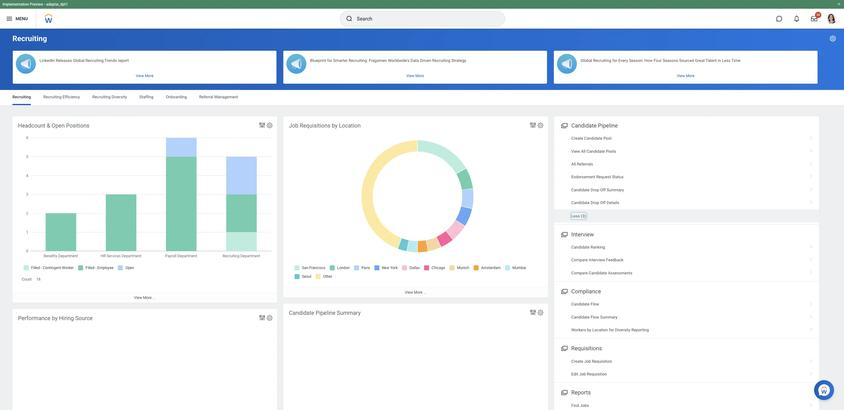 Task type: describe. For each thing, give the bounding box(es) containing it.
edit job requisition link
[[555, 368, 820, 381]]

releases
[[56, 58, 72, 63]]

request
[[597, 175, 611, 180]]

view for headcount & open positions
[[134, 296, 142, 300]]

1 vertical spatial location
[[593, 328, 608, 333]]

candidate ranking
[[572, 245, 605, 250]]

workers by location for diversity reporting
[[572, 328, 649, 333]]

job requisitions by location
[[289, 122, 361, 129]]

global recruiting for every season: how four seasons sourced great talent in less time button
[[554, 51, 818, 84]]

chevron right image for create candidate pool
[[808, 134, 816, 140]]

create for candidate pipeline
[[572, 136, 583, 141]]

chevron right image for endorsement request status
[[808, 173, 816, 179]]

configure this page image
[[830, 35, 837, 42]]

recruiting left 'efficiency'
[[43, 95, 62, 99]]

1 horizontal spatial by
[[332, 122, 338, 129]]

candidate drop off details
[[572, 201, 620, 205]]

time
[[732, 58, 741, 63]]

performance by hiring source
[[18, 315, 93, 322]]

for inside 'list'
[[609, 328, 614, 333]]

how
[[645, 58, 653, 63]]

chevron right image for candidate drop off summary
[[808, 186, 816, 192]]

chevron right image for find jobs
[[808, 401, 816, 408]]

profile logan mcneil image
[[827, 14, 837, 25]]

pool
[[604, 136, 612, 141]]

find jobs
[[572, 404, 589, 408]]

referrals
[[577, 162, 593, 167]]

16
[[36, 278, 41, 282]]

strategy
[[452, 58, 467, 63]]

menu banner
[[0, 0, 845, 29]]

count
[[22, 278, 32, 282]]

list for requisitions
[[555, 355, 820, 381]]

job for create
[[584, 359, 591, 364]]

interview inside compare interview feedback link
[[589, 258, 605, 263]]

edit
[[572, 372, 579, 377]]

pools
[[606, 149, 617, 154]]

recruiting left every
[[594, 58, 612, 63]]

recruiting right 'efficiency'
[[92, 95, 111, 99]]

-
[[44, 2, 45, 7]]

candidate inside compare candidate assessments link
[[589, 271, 607, 276]]

for left every
[[613, 58, 618, 63]]

linkedin
[[40, 58, 55, 63]]

less inside button
[[722, 58, 731, 63]]

justify image
[[6, 15, 13, 22]]

candidate flow
[[572, 302, 600, 307]]

reporting
[[632, 328, 649, 333]]

0 vertical spatial interview
[[572, 231, 594, 238]]

candidate for candidate flow summary
[[572, 315, 590, 320]]

0 vertical spatial location
[[339, 122, 361, 129]]

compare for compare candidate assessments
[[572, 271, 588, 276]]

smarter
[[333, 58, 348, 63]]

search image
[[346, 15, 353, 22]]

in
[[718, 58, 721, 63]]

0 horizontal spatial all
[[572, 162, 576, 167]]

four
[[654, 58, 662, 63]]

flow for candidate flow summary
[[591, 315, 600, 320]]

inbox large image
[[812, 16, 818, 22]]

blueprint for smarter recruiting: fragomen worldwide's data driven recruiting strategy button
[[283, 51, 547, 84]]

less (3)
[[572, 214, 586, 219]]

view for job requisitions by location
[[405, 291, 413, 295]]

2 global from the left
[[581, 58, 593, 63]]

view all candidate pools
[[572, 149, 617, 154]]

view more ... for headcount & open positions
[[134, 296, 156, 300]]

every
[[619, 58, 628, 63]]

driven
[[420, 58, 432, 63]]

recruiting:
[[349, 58, 368, 63]]

create job requisition link
[[555, 355, 820, 368]]

all referrals link
[[555, 158, 820, 171]]

staffing
[[139, 95, 154, 99]]

configure candidate pipeline summary image
[[537, 310, 544, 317]]

configure job requisitions by location image
[[537, 122, 544, 129]]

Search Workday  search field
[[357, 12, 492, 26]]

reports
[[572, 390, 591, 396]]

workers
[[572, 328, 586, 333]]

configure and view chart data image for positions
[[259, 121, 266, 129]]

management
[[214, 95, 238, 99]]

pipeline for candidate pipeline
[[598, 122, 618, 129]]

job for edit
[[580, 372, 586, 377]]

details
[[607, 201, 620, 205]]

chevron right image for create job requisition
[[808, 357, 816, 363]]

summary for candidate pipeline summary
[[337, 310, 361, 317]]

ranking
[[591, 245, 605, 250]]

recruiting up headcount
[[12, 95, 31, 99]]

create candidate pool link
[[555, 132, 820, 145]]

requisition for create job requisition
[[592, 359, 612, 364]]

0 vertical spatial all
[[581, 149, 586, 154]]

chevron right image for compare candidate assessments
[[808, 269, 816, 275]]

talent
[[706, 58, 717, 63]]

great
[[695, 58, 705, 63]]

candidate flow summary link
[[555, 311, 820, 324]]

16 button
[[36, 277, 42, 282]]

sourced
[[680, 58, 694, 63]]

referral management
[[199, 95, 238, 99]]

candidate for candidate ranking
[[572, 245, 590, 250]]

chevron right image for all referrals
[[808, 160, 816, 166]]

off for summary
[[601, 188, 606, 192]]

recruiting down menu in the top left of the page
[[12, 34, 47, 43]]

chevron right image for candidate ranking
[[808, 243, 816, 249]]

all referrals
[[572, 162, 593, 167]]

edit job requisition
[[572, 372, 607, 377]]

chevron right image for workers by location for diversity reporting
[[808, 326, 816, 332]]

recruiting efficiency
[[43, 95, 80, 99]]

implementation
[[2, 2, 29, 7]]

source
[[75, 315, 93, 322]]

worldwide's
[[388, 58, 410, 63]]

candidate drop off summary link
[[555, 184, 820, 197]]

off for details
[[601, 201, 606, 205]]

compare interview feedback link
[[555, 254, 820, 267]]

view more ... link for location
[[283, 288, 548, 298]]

(3)
[[581, 214, 586, 219]]

menu button
[[0, 9, 36, 29]]

chevron right image for candidate flow
[[808, 300, 816, 306]]

status
[[612, 175, 624, 180]]



Task type: locate. For each thing, give the bounding box(es) containing it.
1 vertical spatial more
[[143, 296, 152, 300]]

1 chevron right image from the top
[[808, 134, 816, 140]]

chevron right image inside the candidate drop off summary link
[[808, 186, 816, 192]]

candidate drop off details link
[[555, 197, 820, 210]]

30
[[817, 13, 820, 17]]

0 vertical spatial job
[[289, 122, 299, 129]]

workers by location for diversity reporting link
[[555, 324, 820, 337]]

location
[[339, 122, 361, 129], [593, 328, 608, 333]]

more
[[414, 291, 423, 295], [143, 296, 152, 300]]

chevron right image for candidate drop off details
[[808, 198, 816, 205]]

2 vertical spatial view
[[134, 296, 142, 300]]

chevron right image inside compare interview feedback link
[[808, 256, 816, 262]]

2 list from the top
[[555, 241, 820, 280]]

interview
[[572, 231, 594, 238], [589, 258, 605, 263]]

2 horizontal spatial view
[[572, 149, 580, 154]]

for left smarter
[[327, 58, 332, 63]]

menu group image for interview
[[560, 230, 569, 239]]

view more ... inside headcount & open positions 'element'
[[134, 296, 156, 300]]

view more ...
[[405, 291, 427, 295], [134, 296, 156, 300]]

candidate flow link
[[555, 298, 820, 311]]

1 chevron right image from the top
[[808, 160, 816, 166]]

view more ... inside job requisitions by location element
[[405, 291, 427, 295]]

view more ... link
[[283, 288, 548, 298], [12, 293, 277, 303]]

create
[[572, 136, 583, 141], [572, 359, 583, 364]]

0 horizontal spatial ...
[[153, 296, 156, 300]]

create up view all candidate pools
[[572, 136, 583, 141]]

1 vertical spatial pipeline
[[316, 310, 336, 317]]

0 vertical spatial requisitions
[[300, 122, 331, 129]]

7 chevron right image from the top
[[808, 269, 816, 275]]

all up all referrals
[[581, 149, 586, 154]]

2 horizontal spatial by
[[587, 328, 592, 333]]

referral
[[199, 95, 213, 99]]

chevron right image inside candidate ranking link
[[808, 243, 816, 249]]

compare candidate assessments
[[572, 271, 633, 276]]

0 vertical spatial pipeline
[[598, 122, 618, 129]]

tab list inside recruiting 'main content'
[[6, 90, 838, 105]]

candidate
[[572, 122, 597, 129], [584, 136, 603, 141], [587, 149, 605, 154], [572, 188, 590, 192], [572, 201, 590, 205], [572, 245, 590, 250], [589, 271, 607, 276], [572, 302, 590, 307], [289, 310, 314, 317], [572, 315, 590, 320]]

linkedin releases global recruiting trends report button
[[13, 51, 277, 84]]

close environment banner image
[[838, 2, 841, 6]]

drop down candidate drop off summary
[[591, 201, 600, 205]]

compare interview feedback
[[572, 258, 624, 263]]

requisition
[[592, 359, 612, 364], [587, 372, 607, 377]]

requisitions
[[300, 122, 331, 129], [572, 346, 602, 352]]

0 vertical spatial flow
[[591, 302, 600, 307]]

3 chevron right image from the top
[[808, 186, 816, 192]]

0 vertical spatial diversity
[[112, 95, 127, 99]]

create job requisition
[[572, 359, 612, 364]]

1 horizontal spatial view
[[405, 291, 413, 295]]

4 chevron right image from the top
[[808, 198, 816, 205]]

candidate inside candidate flow summary link
[[572, 315, 590, 320]]

job right edit
[[580, 372, 586, 377]]

candidate inside candidate ranking link
[[572, 245, 590, 250]]

more for headcount & open positions
[[143, 296, 152, 300]]

0 vertical spatial off
[[601, 188, 606, 192]]

requisition for edit job requisition
[[587, 372, 607, 377]]

1 list from the top
[[555, 132, 820, 223]]

find
[[572, 404, 579, 408]]

recruiting
[[12, 34, 47, 43], [86, 58, 104, 63], [433, 58, 451, 63], [594, 58, 612, 63], [12, 95, 31, 99], [43, 95, 62, 99], [92, 95, 111, 99]]

candidate for candidate pipeline summary
[[289, 310, 314, 317]]

season:
[[629, 58, 644, 63]]

4 list from the top
[[555, 355, 820, 381]]

1 horizontal spatial location
[[593, 328, 608, 333]]

job
[[289, 122, 299, 129], [584, 359, 591, 364], [580, 372, 586, 377]]

... inside headcount & open positions 'element'
[[153, 296, 156, 300]]

diversity left staffing
[[112, 95, 127, 99]]

chevron right image for compare interview feedback
[[808, 256, 816, 262]]

1 global from the left
[[73, 58, 85, 63]]

1 horizontal spatial more
[[414, 291, 423, 295]]

list for candidate pipeline
[[555, 132, 820, 223]]

0 horizontal spatial view more ... link
[[12, 293, 277, 303]]

compliance
[[572, 289, 601, 295]]

1 vertical spatial view
[[405, 291, 413, 295]]

1 compare from the top
[[572, 258, 588, 263]]

off inside the candidate drop off summary link
[[601, 188, 606, 192]]

positions
[[66, 122, 89, 129]]

1 vertical spatial job
[[584, 359, 591, 364]]

data
[[411, 58, 419, 63]]

2 vertical spatial job
[[580, 372, 586, 377]]

compare candidate assessments link
[[555, 267, 820, 280]]

endorsement request status link
[[555, 171, 820, 184]]

2 create from the top
[[572, 359, 583, 364]]

0 horizontal spatial view more ...
[[134, 296, 156, 300]]

less right in
[[722, 58, 731, 63]]

menu group image for compliance
[[560, 287, 569, 296]]

candidate inside view all candidate pools link
[[587, 149, 605, 154]]

1 flow from the top
[[591, 302, 600, 307]]

performance
[[18, 315, 50, 322]]

candidate inside candidate flow link
[[572, 302, 590, 307]]

5 chevron right image from the top
[[808, 243, 816, 249]]

1 vertical spatial ...
[[153, 296, 156, 300]]

compare down candidate ranking
[[572, 258, 588, 263]]

chevron right image inside view all candidate pools link
[[808, 147, 816, 153]]

configure and view chart data image left 'configure job requisitions by location' image
[[530, 121, 537, 129]]

candidate flow summary
[[572, 315, 618, 320]]

list containing candidate flow
[[555, 298, 820, 337]]

drop up candidate drop off details on the right of the page
[[591, 188, 600, 192]]

list for interview
[[555, 241, 820, 280]]

0 vertical spatial ...
[[424, 291, 427, 295]]

list containing candidate ranking
[[555, 241, 820, 280]]

create inside create job requisition link
[[572, 359, 583, 364]]

flow up candidate flow summary on the right of the page
[[591, 302, 600, 307]]

chevron right image inside all referrals link
[[808, 160, 816, 166]]

... inside job requisitions by location element
[[424, 291, 427, 295]]

0 vertical spatial compare
[[572, 258, 588, 263]]

configure and view chart data image
[[530, 309, 537, 317]]

2 compare from the top
[[572, 271, 588, 276]]

chevron right image inside candidate drop off details link
[[808, 198, 816, 205]]

summary
[[607, 188, 624, 192], [337, 310, 361, 317], [601, 315, 618, 320]]

1 vertical spatial compare
[[572, 271, 588, 276]]

adeptai_dpt1
[[46, 2, 68, 7]]

headcount & open positions element
[[12, 117, 277, 303]]

interview down ranking
[[589, 258, 605, 263]]

1 vertical spatial by
[[52, 315, 58, 322]]

3 menu group image from the top
[[560, 287, 569, 296]]

off left details
[[601, 201, 606, 205]]

2 flow from the top
[[591, 315, 600, 320]]

endorsement
[[572, 175, 596, 180]]

configure and view chart data image left configure headcount & open positions image
[[259, 121, 266, 129]]

configure and view chart data image left "configure performance by hiring source" icon
[[259, 314, 266, 322]]

pipeline for candidate pipeline summary
[[316, 310, 336, 317]]

more for job requisitions by location
[[414, 291, 423, 295]]

candidate for candidate drop off details
[[572, 201, 590, 205]]

off inside candidate drop off details link
[[601, 201, 606, 205]]

implementation preview -   adeptai_dpt1
[[2, 2, 68, 7]]

recruiting left trends
[[86, 58, 104, 63]]

onboarding
[[166, 95, 187, 99]]

1 vertical spatial all
[[572, 162, 576, 167]]

0 horizontal spatial diversity
[[112, 95, 127, 99]]

0 vertical spatial less
[[722, 58, 731, 63]]

linkedin releases global recruiting trends report
[[40, 58, 129, 63]]

menu group image for reports
[[560, 389, 569, 397]]

3 list from the top
[[555, 298, 820, 337]]

candidate drop off summary
[[572, 188, 624, 192]]

1 vertical spatial drop
[[591, 201, 600, 205]]

recruiting main content
[[0, 29, 845, 411]]

list containing create job requisition
[[555, 355, 820, 381]]

view more ... for job requisitions by location
[[405, 291, 427, 295]]

endorsement request status
[[572, 175, 624, 180]]

summary for candidate flow summary
[[601, 315, 618, 320]]

drop for summary
[[591, 188, 600, 192]]

1 vertical spatial view more ...
[[134, 296, 156, 300]]

3 chevron right image from the top
[[808, 300, 816, 306]]

fragomen
[[369, 58, 387, 63]]

0 vertical spatial more
[[414, 291, 423, 295]]

configure and view chart data image for location
[[530, 121, 537, 129]]

configure and view chart data image inside job requisitions by location element
[[530, 121, 537, 129]]

configure and view chart data image
[[259, 121, 266, 129], [530, 121, 537, 129], [259, 314, 266, 322]]

chevron right image inside candidate flow summary link
[[808, 313, 816, 319]]

6 chevron right image from the top
[[808, 256, 816, 262]]

menu group image
[[560, 121, 569, 130], [560, 230, 569, 239], [560, 287, 569, 296], [560, 389, 569, 397]]

candidate for candidate flow
[[572, 302, 590, 307]]

job up edit job requisition
[[584, 359, 591, 364]]

chevron right image inside create job requisition link
[[808, 357, 816, 363]]

diversity left reporting
[[615, 328, 631, 333]]

view inside headcount & open positions 'element'
[[134, 296, 142, 300]]

0 horizontal spatial more
[[143, 296, 152, 300]]

hiring
[[59, 315, 74, 322]]

2 off from the top
[[601, 201, 606, 205]]

0 vertical spatial create
[[572, 136, 583, 141]]

1 create from the top
[[572, 136, 583, 141]]

1 horizontal spatial view more ...
[[405, 291, 427, 295]]

6 chevron right image from the top
[[808, 401, 816, 408]]

menu group image for candidate pipeline
[[560, 121, 569, 130]]

compare for compare interview feedback
[[572, 258, 588, 263]]

create for requisitions
[[572, 359, 583, 364]]

0 vertical spatial view more ...
[[405, 291, 427, 295]]

configure and view chart data image for source
[[259, 314, 266, 322]]

1 horizontal spatial diversity
[[615, 328, 631, 333]]

jobs
[[580, 404, 589, 408]]

headcount & open positions
[[18, 122, 89, 129]]

chevron right image inside compare candidate assessments link
[[808, 269, 816, 275]]

1 menu group image from the top
[[560, 121, 569, 130]]

chevron right image inside candidate flow link
[[808, 300, 816, 306]]

4 menu group image from the top
[[560, 389, 569, 397]]

1 vertical spatial requisition
[[587, 372, 607, 377]]

chevron right image for view all candidate pools
[[808, 147, 816, 153]]

0 vertical spatial drop
[[591, 188, 600, 192]]

chevron right image for edit job requisition
[[808, 370, 816, 376]]

5 chevron right image from the top
[[808, 357, 816, 363]]

0 vertical spatial by
[[332, 122, 338, 129]]

1 horizontal spatial global
[[581, 58, 593, 63]]

global recruiting for every season: how four seasons sourced great talent in less time
[[581, 58, 741, 63]]

2 menu group image from the top
[[560, 230, 569, 239]]

chevron right image inside the edit job requisition link
[[808, 370, 816, 376]]

menu group image
[[560, 344, 569, 353]]

all left the referrals
[[572, 162, 576, 167]]

candidate ranking link
[[555, 241, 820, 254]]

1 horizontal spatial view more ... link
[[283, 288, 548, 298]]

candidate for candidate pipeline
[[572, 122, 597, 129]]

seasons
[[663, 58, 679, 63]]

report
[[118, 58, 129, 63]]

off
[[601, 188, 606, 192], [601, 201, 606, 205]]

headcount
[[18, 122, 45, 129]]

open
[[52, 122, 65, 129]]

1 vertical spatial flow
[[591, 315, 600, 320]]

by for performance by hiring source
[[52, 315, 58, 322]]

view all candidate pools link
[[555, 145, 820, 158]]

assessments
[[608, 271, 633, 276]]

recruiting right driven
[[433, 58, 451, 63]]

0 vertical spatial requisition
[[592, 359, 612, 364]]

requisition up edit job requisition
[[592, 359, 612, 364]]

less (3) list item
[[555, 210, 820, 223]]

9 chevron right image from the top
[[808, 370, 816, 376]]

interview up candidate ranking
[[572, 231, 594, 238]]

list for compliance
[[555, 298, 820, 337]]

candidate for candidate drop off summary
[[572, 188, 590, 192]]

4 chevron right image from the top
[[808, 326, 816, 332]]

candidate inside create candidate pool link
[[584, 136, 603, 141]]

1 vertical spatial interview
[[589, 258, 605, 263]]

configure performance by hiring source image
[[266, 315, 273, 322]]

chevron right image inside workers by location for diversity reporting link
[[808, 326, 816, 332]]

off down request
[[601, 188, 606, 192]]

&
[[47, 122, 50, 129]]

1 vertical spatial off
[[601, 201, 606, 205]]

list containing create candidate pool
[[555, 132, 820, 223]]

1 vertical spatial create
[[572, 359, 583, 364]]

1 vertical spatial less
[[572, 214, 580, 219]]

chevron right image inside create candidate pool link
[[808, 134, 816, 140]]

blueprint
[[310, 58, 326, 63]]

... for headcount & open positions
[[153, 296, 156, 300]]

chevron right image for candidate flow summary
[[808, 313, 816, 319]]

feedback
[[606, 258, 624, 263]]

1 off from the top
[[601, 188, 606, 192]]

more inside job requisitions by location element
[[414, 291, 423, 295]]

0 horizontal spatial global
[[73, 58, 85, 63]]

efficiency
[[63, 95, 80, 99]]

less (3) link
[[555, 210, 820, 223]]

tab list containing recruiting
[[6, 90, 838, 105]]

chevron right image
[[808, 160, 816, 166], [808, 173, 816, 179], [808, 300, 816, 306], [808, 326, 816, 332], [808, 357, 816, 363], [808, 401, 816, 408]]

find jobs link
[[555, 400, 820, 411]]

2 chevron right image from the top
[[808, 147, 816, 153]]

less inside dropdown button
[[572, 214, 580, 219]]

0 horizontal spatial requisitions
[[300, 122, 331, 129]]

create inside create candidate pool link
[[572, 136, 583, 141]]

create up edit
[[572, 359, 583, 364]]

more inside headcount & open positions 'element'
[[143, 296, 152, 300]]

1 vertical spatial requisitions
[[572, 346, 602, 352]]

by
[[332, 122, 338, 129], [52, 315, 58, 322], [587, 328, 592, 333]]

0 horizontal spatial location
[[339, 122, 361, 129]]

preview
[[30, 2, 43, 7]]

trends
[[105, 58, 117, 63]]

candidate inside candidate drop off details link
[[572, 201, 590, 205]]

1 horizontal spatial pipeline
[[598, 122, 618, 129]]

configure headcount & open positions image
[[266, 122, 273, 129]]

create candidate pool
[[572, 136, 612, 141]]

view inside job requisitions by location element
[[405, 291, 413, 295]]

blueprint for smarter recruiting: fragomen worldwide's data driven recruiting strategy
[[310, 58, 467, 63]]

0 horizontal spatial pipeline
[[316, 310, 336, 317]]

job requisitions by location element
[[283, 117, 548, 298]]

0 horizontal spatial less
[[572, 214, 580, 219]]

1 horizontal spatial requisitions
[[572, 346, 602, 352]]

for down candidate flow summary on the right of the page
[[609, 328, 614, 333]]

1 horizontal spatial all
[[581, 149, 586, 154]]

... for job requisitions by location
[[424, 291, 427, 295]]

chevron right image inside find jobs link
[[808, 401, 816, 408]]

0 horizontal spatial by
[[52, 315, 58, 322]]

1 drop from the top
[[591, 188, 600, 192]]

menu
[[16, 16, 28, 21]]

less (3) button
[[572, 213, 586, 219]]

job right configure headcount & open positions image
[[289, 122, 299, 129]]

less left (3)
[[572, 214, 580, 219]]

flow for candidate flow
[[591, 302, 600, 307]]

2 vertical spatial by
[[587, 328, 592, 333]]

chevron right image
[[808, 134, 816, 140], [808, 147, 816, 153], [808, 186, 816, 192], [808, 198, 816, 205], [808, 243, 816, 249], [808, 256, 816, 262], [808, 269, 816, 275], [808, 313, 816, 319], [808, 370, 816, 376]]

0 vertical spatial view
[[572, 149, 580, 154]]

1 vertical spatial diversity
[[615, 328, 631, 333]]

less
[[722, 58, 731, 63], [572, 214, 580, 219]]

list
[[555, 132, 820, 223], [555, 241, 820, 280], [555, 298, 820, 337], [555, 355, 820, 381]]

notifications large image
[[794, 16, 800, 22]]

global
[[73, 58, 85, 63], [581, 58, 593, 63]]

view more ... link for positions
[[12, 293, 277, 303]]

recruiting diversity
[[92, 95, 127, 99]]

flow
[[591, 302, 600, 307], [591, 315, 600, 320]]

flow down candidate flow
[[591, 315, 600, 320]]

2 chevron right image from the top
[[808, 173, 816, 179]]

candidate pipeline
[[572, 122, 618, 129]]

2 drop from the top
[[591, 201, 600, 205]]

by for workers by location for diversity reporting
[[587, 328, 592, 333]]

1 horizontal spatial less
[[722, 58, 731, 63]]

requisition down create job requisition
[[587, 372, 607, 377]]

all
[[581, 149, 586, 154], [572, 162, 576, 167]]

1 horizontal spatial ...
[[424, 291, 427, 295]]

compare up compliance
[[572, 271, 588, 276]]

8 chevron right image from the top
[[808, 313, 816, 319]]

0 horizontal spatial view
[[134, 296, 142, 300]]

diversity
[[112, 95, 127, 99], [615, 328, 631, 333]]

tab list
[[6, 90, 838, 105]]

drop for details
[[591, 201, 600, 205]]

chevron right image inside the 'endorsement request status' link
[[808, 173, 816, 179]]



Task type: vqa. For each thing, say whether or not it's contained in the screenshot.
the Pool
yes



